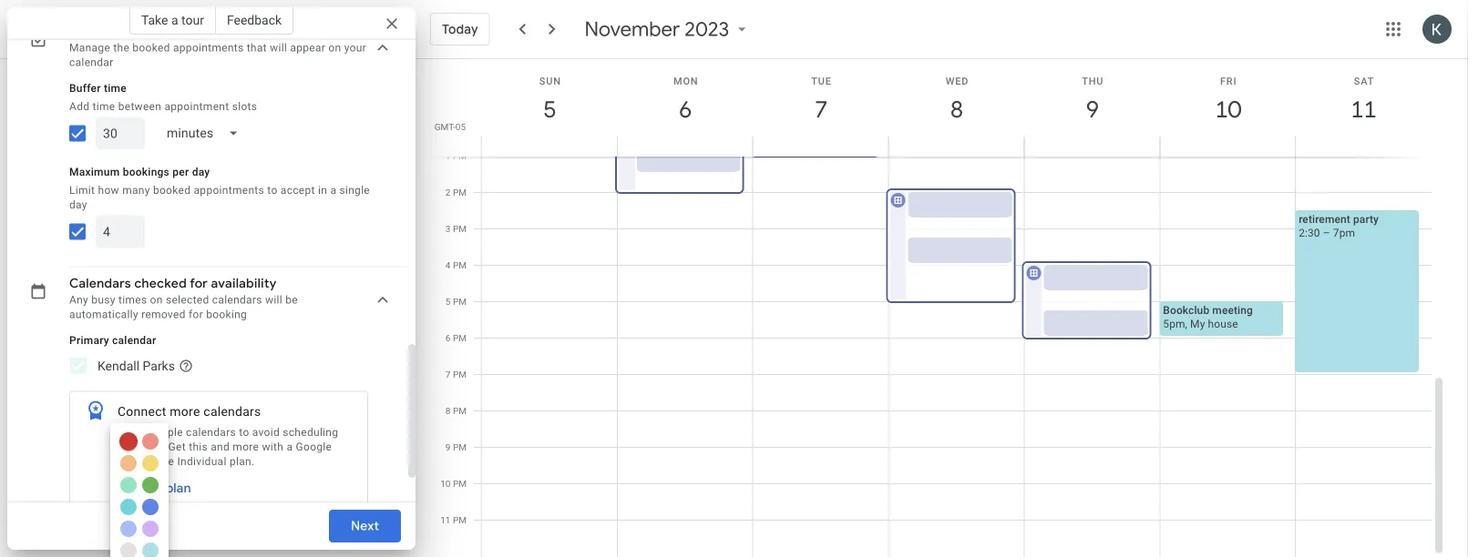 Task type: locate. For each thing, give the bounding box(es) containing it.
0 horizontal spatial on
[[150, 295, 163, 307]]

1 horizontal spatial day
[[192, 166, 210, 179]]

1 vertical spatial appointment
[[164, 100, 229, 113]]

pm for 5 pm
[[453, 296, 467, 307]]

blueberry, set event color menu item
[[142, 500, 159, 516]]

1 horizontal spatial 8
[[950, 94, 963, 124]]

6 down the mon
[[678, 94, 691, 124]]

1 vertical spatial 11
[[441, 515, 451, 526]]

a right with at the bottom
[[287, 441, 293, 454]]

5 down 4
[[446, 296, 451, 307]]

appointment inside booked appointment settings manage the booked appointments that will appear on your calendar
[[119, 24, 198, 40]]

,
[[1186, 318, 1188, 330]]

1 vertical spatial for
[[189, 309, 203, 322]]

appointments inside maximum bookings per day limit how many booked appointments to accept in a single day
[[194, 184, 264, 197]]

for
[[190, 276, 208, 293], [189, 309, 203, 322]]

1
[[446, 150, 451, 161]]

0 vertical spatial to
[[267, 184, 278, 197]]

will left be
[[265, 295, 283, 307]]

8
[[950, 94, 963, 124], [446, 406, 451, 417]]

1 vertical spatial 6
[[446, 333, 451, 344]]

november
[[585, 16, 680, 42]]

calendars inside calendars checked for availability any busy times on selected calendars will be automatically removed for booking
[[212, 295, 262, 307]]

will inside calendars checked for availability any busy times on selected calendars will be automatically removed for booking
[[265, 295, 283, 307]]

0 vertical spatial will
[[270, 42, 287, 55]]

graphite, set event color menu item
[[120, 543, 137, 558]]

day
[[192, 166, 210, 179], [69, 199, 87, 212]]

appointments down settings
[[173, 42, 244, 55]]

kendall parks
[[98, 359, 175, 374]]

11 inside column header
[[1350, 94, 1376, 124]]

slots
[[232, 100, 257, 113]]

0 vertical spatial appointment
[[119, 24, 198, 40]]

pm for 1 pm
[[453, 150, 467, 161]]

peacock, set event color menu item
[[120, 500, 137, 516]]

gmt-05
[[435, 121, 466, 132]]

a inside maximum bookings per day limit how many booked appointments to accept in a single day
[[330, 184, 337, 197]]

0 horizontal spatial 9
[[446, 442, 451, 453]]

9 pm from the top
[[453, 442, 467, 453]]

11 down 10 pm
[[441, 515, 451, 526]]

1 horizontal spatial 9
[[1085, 94, 1098, 124]]

a right in
[[330, 184, 337, 197]]

8 down wed
[[950, 94, 963, 124]]

friday, november 10 element
[[1208, 88, 1250, 130]]

0 horizontal spatial 10
[[441, 479, 451, 490]]

feedback button
[[216, 5, 294, 35]]

1 vertical spatial 8
[[446, 406, 451, 417]]

pm
[[453, 150, 467, 161], [453, 187, 467, 198], [453, 223, 467, 234], [453, 260, 467, 271], [453, 296, 467, 307], [453, 333, 467, 344], [453, 369, 467, 380], [453, 406, 467, 417], [453, 442, 467, 453], [453, 479, 467, 490], [453, 515, 467, 526]]

5 inside sun 5
[[542, 94, 555, 124]]

9 column header
[[1024, 59, 1161, 157]]

appointments left accept
[[194, 184, 264, 197]]

november 2023
[[585, 16, 730, 42]]

1 vertical spatial will
[[265, 295, 283, 307]]

to inside maximum bookings per day limit how many booked appointments to accept in a single day
[[267, 184, 278, 197]]

11 pm from the top
[[453, 515, 467, 526]]

2 vertical spatial a
[[287, 441, 293, 454]]

appointment up the
[[119, 24, 198, 40]]

0 vertical spatial 5
[[542, 94, 555, 124]]

5 column header
[[481, 59, 618, 157]]

calendar
[[69, 57, 113, 69], [112, 335, 156, 347]]

more up plan.
[[233, 441, 259, 454]]

buffer
[[69, 82, 101, 95]]

on up removed
[[150, 295, 163, 307]]

0 vertical spatial 8
[[950, 94, 963, 124]]

0 horizontal spatial to
[[239, 427, 249, 440]]

time
[[104, 82, 127, 95], [93, 100, 115, 113]]

to left accept
[[267, 184, 278, 197]]

8 down 7 pm
[[446, 406, 451, 417]]

limit
[[69, 184, 95, 197]]

for down selected
[[189, 309, 203, 322]]

0 horizontal spatial day
[[69, 199, 87, 212]]

4
[[446, 260, 451, 271]]

parks
[[143, 359, 175, 374]]

0 horizontal spatial a
[[171, 12, 178, 27]]

0 horizontal spatial 8
[[446, 406, 451, 417]]

6 column header
[[617, 59, 754, 157]]

0 horizontal spatial 5
[[446, 296, 451, 307]]

0 vertical spatial 9
[[1085, 94, 1098, 124]]

pm for 2 pm
[[453, 187, 467, 198]]

on left your
[[329, 42, 341, 55]]

retirement party 2:30 – 7pm
[[1299, 213, 1379, 239]]

day right per
[[192, 166, 210, 179]]

11 column header
[[1296, 59, 1432, 157]]

1 vertical spatial appointments
[[194, 184, 264, 197]]

pm for 11 pm
[[453, 515, 467, 526]]

0 vertical spatial calendars
[[212, 295, 262, 307]]

monday, november 6 element
[[665, 88, 707, 130]]

wednesday, november 8 element
[[936, 88, 978, 130]]

7 down tue
[[814, 94, 827, 124]]

pm down 7 pm
[[453, 406, 467, 417]]

pm down 9 pm on the bottom
[[453, 479, 467, 490]]

9
[[1085, 94, 1098, 124], [446, 442, 451, 453]]

0 vertical spatial 10
[[1214, 94, 1240, 124]]

time right buffer
[[104, 82, 127, 95]]

thursday, november 9 element
[[1072, 88, 1114, 130]]

booked down per
[[153, 184, 191, 197]]

wed
[[946, 75, 969, 87]]

1 horizontal spatial 5
[[542, 94, 555, 124]]

1 horizontal spatial 10
[[1214, 94, 1240, 124]]

1 vertical spatial to
[[239, 427, 249, 440]]

11
[[1350, 94, 1376, 124], [441, 515, 451, 526]]

7 inside tue 7
[[814, 94, 827, 124]]

2 horizontal spatial a
[[330, 184, 337, 197]]

pm right 3
[[453, 223, 467, 234]]

0 vertical spatial 6
[[678, 94, 691, 124]]

more up multiple
[[170, 405, 200, 420]]

5 pm
[[446, 296, 467, 307]]

mon 6
[[674, 75, 699, 124]]

lavender, set event color menu item
[[120, 522, 137, 538]]

0 horizontal spatial more
[[170, 405, 200, 420]]

10 up 11 pm
[[441, 479, 451, 490]]

connect more calendars link multiple calendars to avoid scheduling conflicts. get this and more with a google workspace individual plan.
[[118, 405, 338, 469]]

1 horizontal spatial more
[[233, 441, 259, 454]]

sun
[[540, 75, 561, 87]]

0 vertical spatial 11
[[1350, 94, 1376, 124]]

1 vertical spatial 10
[[441, 479, 451, 490]]

1 vertical spatial calendars
[[204, 405, 261, 420]]

1 pm from the top
[[453, 150, 467, 161]]

8 inside wed 8
[[950, 94, 963, 124]]

pm right 4
[[453, 260, 467, 271]]

grid
[[423, 6, 1447, 558]]

booked
[[69, 24, 116, 40]]

will right that
[[270, 42, 287, 55]]

10 inside column header
[[1214, 94, 1240, 124]]

booked appointment settings manage the booked appointments that will appear on your calendar
[[69, 24, 367, 69]]

3 pm from the top
[[453, 223, 467, 234]]

0 horizontal spatial 7
[[446, 369, 451, 380]]

sat
[[1354, 75, 1375, 87]]

tue 7
[[812, 75, 832, 124]]

appear
[[290, 42, 326, 55]]

8 pm from the top
[[453, 406, 467, 417]]

0 vertical spatial on
[[329, 42, 341, 55]]

0 vertical spatial appointments
[[173, 42, 244, 55]]

Maximum bookings per day number field
[[103, 216, 138, 249]]

a inside connect more calendars link multiple calendars to avoid scheduling conflicts. get this and more with a google workspace individual plan.
[[287, 441, 293, 454]]

banana, set event color menu item
[[142, 456, 159, 472]]

will inside booked appointment settings manage the booked appointments that will appear on your calendar
[[270, 42, 287, 55]]

5 down sun
[[542, 94, 555, 124]]

2
[[446, 187, 451, 198]]

1 vertical spatial a
[[330, 184, 337, 197]]

5 pm from the top
[[453, 296, 467, 307]]

on
[[329, 42, 341, 55], [150, 295, 163, 307]]

booked inside booked appointment settings manage the booked appointments that will appear on your calendar
[[133, 42, 170, 55]]

time right add
[[93, 100, 115, 113]]

and
[[211, 441, 230, 454]]

1 vertical spatial booked
[[153, 184, 191, 197]]

0 vertical spatial for
[[190, 276, 208, 293]]

pm down 10 pm
[[453, 515, 467, 526]]

for up selected
[[190, 276, 208, 293]]

appointment left slots
[[164, 100, 229, 113]]

9 down thu
[[1085, 94, 1098, 124]]

7 up "8 pm" at the left bottom of the page
[[446, 369, 451, 380]]

bookings
[[123, 166, 170, 179]]

google
[[296, 441, 332, 454]]

next button
[[329, 505, 401, 549]]

multiple
[[142, 427, 183, 440]]

0 vertical spatial calendar
[[69, 57, 113, 69]]

booked down take
[[133, 42, 170, 55]]

take a tour button
[[129, 5, 216, 35]]

day down 'limit'
[[69, 199, 87, 212]]

1 horizontal spatial 6
[[678, 94, 691, 124]]

10 down fri
[[1214, 94, 1240, 124]]

11 down sat
[[1350, 94, 1376, 124]]

flamingo, set event color menu item
[[142, 434, 159, 450]]

10
[[1214, 94, 1240, 124], [441, 479, 451, 490]]

6
[[678, 94, 691, 124], [446, 333, 451, 344]]

9 inside "thu 9"
[[1085, 94, 1098, 124]]

0 vertical spatial booked
[[133, 42, 170, 55]]

10 column header
[[1160, 59, 1296, 157]]

a left tour
[[171, 12, 178, 27]]

pm down 4 pm
[[453, 296, 467, 307]]

1 horizontal spatial 11
[[1350, 94, 1376, 124]]

0 vertical spatial a
[[171, 12, 178, 27]]

how
[[98, 184, 119, 197]]

calendar color menu item
[[142, 543, 159, 558]]

7
[[814, 94, 827, 124], [446, 369, 451, 380]]

that
[[247, 42, 267, 55]]

6 pm from the top
[[453, 333, 467, 344]]

to left the avoid
[[239, 427, 249, 440]]

saturday, november 11 element
[[1343, 88, 1385, 130]]

3
[[446, 223, 451, 234]]

7pm
[[1334, 227, 1356, 239]]

6 up 7 pm
[[446, 333, 451, 344]]

2 pm from the top
[[453, 187, 467, 198]]

pm up "8 pm" at the left bottom of the page
[[453, 369, 467, 380]]

8 pm
[[446, 406, 467, 417]]

1 vertical spatial 9
[[446, 442, 451, 453]]

7 pm
[[446, 369, 467, 380]]

wed 8
[[946, 75, 969, 124]]

more
[[170, 405, 200, 420], [233, 441, 259, 454]]

checked
[[134, 276, 187, 293]]

pm for 7 pm
[[453, 369, 467, 380]]

1 horizontal spatial to
[[267, 184, 278, 197]]

on inside calendars checked for availability any busy times on selected calendars will be automatically removed for booking
[[150, 295, 163, 307]]

my
[[1191, 318, 1206, 330]]

appointments
[[173, 42, 244, 55], [194, 184, 264, 197]]

calendar up kendall parks
[[112, 335, 156, 347]]

1 horizontal spatial on
[[329, 42, 341, 55]]

1 horizontal spatial 7
[[814, 94, 827, 124]]

pm up 7 pm
[[453, 333, 467, 344]]

1 horizontal spatial a
[[287, 441, 293, 454]]

will
[[270, 42, 287, 55], [265, 295, 283, 307]]

0 vertical spatial 7
[[814, 94, 827, 124]]

explore plan button
[[110, 473, 198, 506]]

None field
[[152, 118, 254, 151]]

appointment
[[119, 24, 198, 40], [164, 100, 229, 113]]

5
[[542, 94, 555, 124], [446, 296, 451, 307]]

1 vertical spatial on
[[150, 295, 163, 307]]

calendar down manage
[[69, 57, 113, 69]]

pm right 1
[[453, 150, 467, 161]]

pm down "8 pm" at the left bottom of the page
[[453, 442, 467, 453]]

9 pm
[[446, 442, 467, 453]]

pm right 2
[[453, 187, 467, 198]]

4 pm from the top
[[453, 260, 467, 271]]

7 pm from the top
[[453, 369, 467, 380]]

9 up 10 pm
[[446, 442, 451, 453]]

pm for 8 pm
[[453, 406, 467, 417]]

manage
[[69, 42, 110, 55]]

10 pm from the top
[[453, 479, 467, 490]]

calendars
[[212, 295, 262, 307], [204, 405, 261, 420], [186, 427, 236, 440]]

this
[[189, 441, 208, 454]]



Task type: describe. For each thing, give the bounding box(es) containing it.
individual
[[177, 456, 227, 469]]

single
[[340, 184, 370, 197]]

1 vertical spatial 5
[[446, 296, 451, 307]]

bookclub
[[1164, 304, 1210, 317]]

calendar inside booked appointment settings manage the booked appointments that will appear on your calendar
[[69, 57, 113, 69]]

retirement
[[1299, 213, 1351, 226]]

many
[[122, 184, 150, 197]]

between
[[118, 100, 162, 113]]

pm for 10 pm
[[453, 479, 467, 490]]

calendars checked for availability any busy times on selected calendars will be automatically removed for booking
[[69, 276, 298, 322]]

feedback
[[227, 12, 282, 27]]

today
[[442, 21, 478, 37]]

workspace
[[118, 456, 174, 469]]

2 vertical spatial calendars
[[186, 427, 236, 440]]

grid containing 5
[[423, 6, 1447, 558]]

maximum bookings per day limit how many booked appointments to accept in a single day
[[69, 166, 370, 212]]

november 2023 button
[[578, 16, 759, 42]]

bookclub meeting 5pm , my house
[[1164, 304, 1253, 330]]

gmt-
[[435, 121, 456, 132]]

0 vertical spatial day
[[192, 166, 210, 179]]

grape, set event color menu item
[[142, 522, 159, 538]]

buffer time add time between appointment slots
[[69, 82, 257, 113]]

1 vertical spatial calendar
[[112, 335, 156, 347]]

sat 11
[[1350, 75, 1376, 124]]

thu
[[1082, 75, 1104, 87]]

explore
[[118, 481, 163, 498]]

a inside button
[[171, 12, 178, 27]]

appointment inside the 'buffer time add time between appointment slots'
[[164, 100, 229, 113]]

1 vertical spatial time
[[93, 100, 115, 113]]

2023
[[685, 16, 730, 42]]

basil, set event color menu item
[[142, 478, 159, 494]]

meeting
[[1213, 304, 1253, 317]]

tuesday, november 7 element
[[801, 88, 842, 130]]

take
[[141, 12, 168, 27]]

sun 5
[[540, 75, 561, 124]]

primary
[[69, 335, 109, 347]]

7 column header
[[753, 59, 889, 157]]

sunday, november 5 element
[[529, 88, 571, 130]]

party
[[1354, 213, 1379, 226]]

0 vertical spatial more
[[170, 405, 200, 420]]

fri
[[1221, 75, 1237, 87]]

10 pm
[[441, 479, 467, 490]]

today button
[[430, 7, 490, 51]]

kendall
[[98, 359, 140, 374]]

appointments inside booked appointment settings manage the booked appointments that will appear on your calendar
[[173, 42, 244, 55]]

connect
[[118, 405, 166, 420]]

pm for 9 pm
[[453, 442, 467, 453]]

fri 10
[[1214, 75, 1240, 124]]

scheduling
[[283, 427, 338, 440]]

6 pm
[[446, 333, 467, 344]]

2 pm
[[446, 187, 467, 198]]

tangerine, set event color menu item
[[120, 456, 137, 472]]

link
[[118, 427, 139, 440]]

thu 9
[[1082, 75, 1104, 124]]

0 vertical spatial time
[[104, 82, 127, 95]]

1 vertical spatial day
[[69, 199, 87, 212]]

to inside connect more calendars link multiple calendars to avoid scheduling conflicts. get this and more with a google workspace individual plan.
[[239, 427, 249, 440]]

booked inside maximum bookings per day limit how many booked appointments to accept in a single day
[[153, 184, 191, 197]]

times
[[118, 295, 147, 307]]

plan
[[166, 481, 191, 498]]

pm for 3 pm
[[453, 223, 467, 234]]

get
[[168, 441, 186, 454]]

1 vertical spatial 7
[[446, 369, 451, 380]]

explore plan
[[118, 481, 191, 498]]

0 horizontal spatial 6
[[446, 333, 451, 344]]

busy
[[91, 295, 116, 307]]

with
[[262, 441, 284, 454]]

any
[[69, 295, 88, 307]]

pm for 4 pm
[[453, 260, 467, 271]]

removed
[[141, 309, 186, 322]]

on inside booked appointment settings manage the booked appointments that will appear on your calendar
[[329, 42, 341, 55]]

automatically
[[69, 309, 138, 322]]

4 pm
[[446, 260, 467, 271]]

05
[[456, 121, 466, 132]]

availability
[[211, 276, 277, 293]]

take a tour
[[141, 12, 204, 27]]

pm for 6 pm
[[453, 333, 467, 344]]

6 inside mon 6
[[678, 94, 691, 124]]

avoid
[[252, 427, 280, 440]]

primary calendar
[[69, 335, 156, 347]]

tour
[[181, 12, 204, 27]]

in
[[318, 184, 327, 197]]

mon
[[674, 75, 699, 87]]

3 pm
[[446, 223, 467, 234]]

selected
[[166, 295, 209, 307]]

accept
[[281, 184, 315, 197]]

settings
[[201, 24, 251, 40]]

Buffer time number field
[[103, 118, 138, 151]]

1 pm
[[446, 150, 467, 161]]

the
[[113, 42, 130, 55]]

2:30
[[1299, 227, 1321, 239]]

1 vertical spatial more
[[233, 441, 259, 454]]

add
[[69, 100, 90, 113]]

next
[[351, 519, 379, 535]]

0 horizontal spatial 11
[[441, 515, 451, 526]]

tue
[[812, 75, 832, 87]]

plan.
[[230, 456, 255, 469]]

–
[[1323, 227, 1331, 239]]

conflicts.
[[118, 441, 165, 454]]

calendars
[[69, 276, 131, 293]]

tomato, set event color menu item
[[119, 433, 138, 451]]

sage, set event color menu item
[[120, 478, 137, 494]]

8 column header
[[888, 59, 1025, 157]]

be
[[286, 295, 298, 307]]

5pm
[[1164, 318, 1186, 330]]



Task type: vqa. For each thing, say whether or not it's contained in the screenshot.


